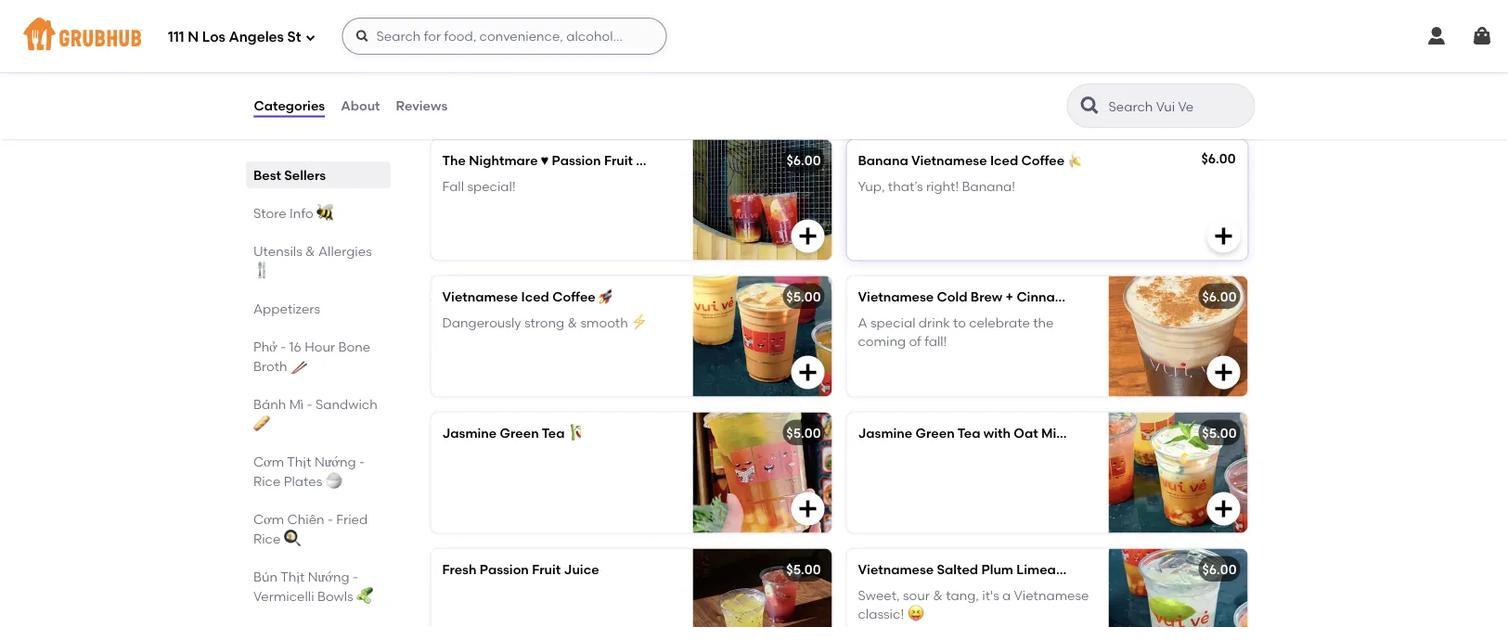Task type: describe. For each thing, give the bounding box(es) containing it.
with
[[984, 425, 1011, 441]]

phở - 16 hour bone broth 🥢
[[253, 339, 370, 374]]

cơm thịt nướng - rice plates 🍚 tab
[[253, 452, 383, 491]]

🥢
[[290, 358, 303, 374]]

$6.00 for vietnamese salted plum limeade 🏖
[[1203, 562, 1237, 578]]

sellers
[[284, 167, 326, 183]]

- inside cơm chiên - fried rice 🍳
[[327, 512, 333, 527]]

tang,
[[946, 588, 980, 604]]

plum
[[982, 562, 1014, 578]]

111 n los angeles st
[[168, 29, 301, 46]]

classic!
[[858, 607, 905, 623]]

fresh
[[442, 562, 477, 578]]

⚡️
[[631, 315, 644, 331]]

a
[[1003, 588, 1012, 604]]

- inside bún thịt nướng - vermicelli bowls 🥒
[[352, 569, 358, 585]]

search icon image
[[1080, 95, 1102, 117]]

store info 🐝 tab
[[253, 203, 383, 223]]

nướng for bowls
[[308, 569, 349, 585]]

& inside shredded cabbage, lettuce, carrot, daikon, cucumber, cilantro, onions, peanuts & house dressing.
[[670, 5, 680, 21]]

bún
[[253, 569, 277, 585]]

chiên
[[287, 512, 324, 527]]

vietnamese for vietnamese salted plum limeade 🏖
[[858, 562, 934, 578]]

lettuce,
[[572, 0, 619, 2]]

shredded cabbage, lettuce, carrot, daikon, cucumber, cilantro, onions, peanuts & house dressing. button
[[431, 0, 832, 58]]

bánh mì - sandwich 🥖 tab
[[253, 395, 383, 434]]

sour
[[904, 588, 930, 604]]

the nightmare ♥ passion fruit hibiscus *:･ﾟ✧*
[[442, 152, 732, 168]]

n
[[188, 29, 199, 46]]

best sellers tab
[[253, 165, 383, 185]]

green for 🎋
[[500, 425, 539, 441]]

bún thịt nướng - vermicelli bowls 🥒
[[253, 569, 369, 605]]

vietnamese cold brew + cinnamon salted cold foam 🍂˚ ༘ ೀ⋆｡˚☕️ image
[[1109, 276, 1249, 397]]

$5.00 for jasmine green tea with oat milk 🎋✨ image
[[1203, 425, 1237, 441]]

🍂˚
[[1204, 289, 1222, 305]]

banana
[[858, 152, 909, 168]]

allergies
[[318, 243, 372, 259]]

vietnamese iced coffee 🚀 image
[[693, 276, 832, 397]]

- inside 'cơm thịt nướng - rice plates 🍚'
[[359, 454, 365, 470]]

vietnamese up right!
[[912, 152, 988, 168]]

1 cold from the left
[[937, 289, 968, 305]]

- inside phở - 16 hour bone broth 🥢
[[280, 339, 286, 355]]

🚀
[[599, 289, 612, 305]]

angeles
[[229, 29, 284, 46]]

sandwich
[[315, 397, 377, 412]]

oat
[[1014, 425, 1039, 441]]

cơm chiên - fried rice 🍳
[[253, 512, 367, 547]]

cilantro,
[[513, 5, 564, 21]]

foam
[[1165, 289, 1201, 305]]

& inside sweet, sour & tang, it's a vietnamese classic! 😝
[[934, 588, 943, 604]]

categories button
[[253, 72, 326, 139]]

jasmine for jasmine green tea 🎋
[[442, 425, 497, 441]]

reviews button
[[395, 72, 449, 139]]

bone
[[338, 339, 370, 355]]

special!
[[467, 179, 516, 194]]

$6.00 for vietnamese cold brew + cinnamon salted cold foam 🍂˚ ༘ ೀ⋆｡˚☕️
[[1203, 289, 1237, 305]]

vermicelli
[[253, 589, 314, 605]]

bánh mì - sandwich 🥖
[[253, 397, 377, 432]]

nightmare
[[469, 152, 538, 168]]

Search for food, convenience, alcohol... search field
[[342, 18, 667, 55]]

tea for with
[[958, 425, 981, 441]]

*:･ﾟ✧*
[[694, 152, 732, 168]]

vietnamese cold brew + cinnamon salted cold foam 🍂˚ ༘ ೀ⋆｡˚☕️
[[858, 289, 1275, 305]]

bowls
[[317, 589, 353, 605]]

to
[[954, 315, 967, 331]]

smooth
[[581, 315, 628, 331]]

1 vertical spatial salted
[[937, 562, 979, 578]]

& right 'strong'
[[568, 315, 578, 331]]

🍌
[[1068, 152, 1081, 168]]

🍚
[[325, 474, 338, 489]]

yup, that's right! banana!
[[858, 179, 1016, 194]]

vietnamese iced coffee 🚀
[[442, 289, 612, 305]]

hour
[[304, 339, 335, 355]]

Search Vui Ve search field
[[1107, 98, 1249, 115]]

🍳
[[283, 531, 296, 547]]

fresh passion fruit juice
[[442, 562, 599, 578]]

main navigation navigation
[[0, 0, 1509, 72]]

plates
[[283, 474, 322, 489]]

shredded cabbage, lettuce, carrot, daikon, cucumber, cilantro, onions, peanuts & house dressing.
[[442, 0, 721, 40]]

shredded
[[442, 0, 504, 2]]

🏖
[[1076, 562, 1089, 578]]

mì
[[289, 397, 303, 412]]

fresh passion fruit juice image
[[693, 549, 832, 628]]

thịt for cơm
[[287, 454, 311, 470]]

1 vertical spatial coffee
[[553, 289, 596, 305]]

st
[[287, 29, 301, 46]]

info
[[289, 205, 313, 221]]

that's
[[889, 179, 924, 194]]

thịt for bún
[[280, 569, 304, 585]]

jasmine green tea 🎋
[[442, 425, 581, 441]]

+
[[1006, 289, 1014, 305]]

fall!
[[925, 334, 947, 350]]

jasmine green tea with oat milk 🎋✨
[[858, 425, 1097, 441]]

0 vertical spatial fruit
[[605, 152, 633, 168]]



Task type: vqa. For each thing, say whether or not it's contained in the screenshot.
Italian "image"
no



Task type: locate. For each thing, give the bounding box(es) containing it.
rice inside cơm chiên - fried rice 🍳
[[253, 531, 280, 547]]

rice left '🍳' at the left of page
[[253, 531, 280, 547]]

a special drink to celebrate the coming of fall!
[[858, 315, 1054, 350]]

vietnamese for vietnamese cold brew + cinnamon salted cold foam 🍂˚ ༘ ೀ⋆｡˚☕️
[[858, 289, 934, 305]]

yup,
[[858, 179, 885, 194]]

cơm for cơm thịt nướng - rice plates 🍚
[[253, 454, 284, 470]]

-
[[280, 339, 286, 355], [307, 397, 312, 412], [359, 454, 365, 470], [327, 512, 333, 527], [352, 569, 358, 585]]

utensils & allergies 🍴 tab
[[253, 241, 383, 280]]

bánh
[[253, 397, 286, 412]]

& right sour
[[934, 588, 943, 604]]

iced up banana!
[[991, 152, 1019, 168]]

broth
[[253, 358, 287, 374]]

1 jasmine from the left
[[442, 425, 497, 441]]

tea left with
[[958, 425, 981, 441]]

🥖
[[253, 416, 266, 432]]

jasmine green tea with oat milk 🎋✨ image
[[1109, 413, 1249, 533]]

fruit left juice
[[532, 562, 561, 578]]

svg image for jasmine green tea 🎋
[[797, 498, 819, 520]]

appetizers tab
[[253, 299, 383, 319]]

svg image
[[305, 32, 316, 43], [797, 498, 819, 520], [1213, 498, 1236, 520]]

0 vertical spatial thịt
[[287, 454, 311, 470]]

0 vertical spatial salted
[[1087, 289, 1128, 305]]

utensils
[[253, 243, 302, 259]]

coffee left 🍌
[[1022, 152, 1065, 168]]

cơm thịt nướng - rice plates 🍚
[[253, 454, 365, 489]]

0 horizontal spatial tea
[[542, 425, 565, 441]]

1 horizontal spatial iced
[[991, 152, 1019, 168]]

😝
[[908, 607, 921, 623]]

0 horizontal spatial jasmine
[[442, 425, 497, 441]]

it's
[[983, 588, 1000, 604]]

peanuts
[[615, 5, 667, 21]]

coming
[[858, 334, 906, 350]]

0 horizontal spatial iced
[[521, 289, 550, 305]]

about button
[[340, 72, 381, 139]]

phở - 16 hour bone broth 🥢 tab
[[253, 337, 383, 376]]

16
[[289, 339, 301, 355]]

vietnamese up sweet,
[[858, 562, 934, 578]]

cơm up '🍳' at the left of page
[[253, 512, 284, 527]]

svg image up fresh passion fruit juice image
[[797, 498, 819, 520]]

1 horizontal spatial passion
[[552, 152, 601, 168]]

coffee
[[1022, 152, 1065, 168], [553, 289, 596, 305]]

los
[[202, 29, 226, 46]]

0 vertical spatial iced
[[991, 152, 1019, 168]]

$5.00 for fresh passion fruit juice image
[[787, 562, 821, 578]]

2 cơm from the top
[[253, 512, 284, 527]]

1 vertical spatial rice
[[253, 531, 280, 547]]

right!
[[927, 179, 959, 194]]

cơm
[[253, 454, 284, 470], [253, 512, 284, 527]]

- left 16
[[280, 339, 286, 355]]

nướng up the 🍚
[[314, 454, 356, 470]]

1 horizontal spatial cold
[[1131, 289, 1162, 305]]

& down daikon,
[[670, 5, 680, 21]]

green left with
[[916, 425, 955, 441]]

green for with
[[916, 425, 955, 441]]

$6.00 for the nightmare ♥ passion fruit hibiscus *:･ﾟ✧*
[[787, 152, 821, 168]]

hibiscus
[[636, 152, 690, 168]]

svg image
[[1426, 25, 1449, 47], [1472, 25, 1494, 47], [355, 29, 370, 44], [797, 225, 819, 247], [1213, 225, 1236, 247], [797, 362, 819, 384], [1213, 362, 1236, 384]]

about
[[341, 98, 380, 114]]

cold
[[937, 289, 968, 305], [1131, 289, 1162, 305]]

a
[[858, 315, 868, 331]]

phở
[[253, 339, 277, 355]]

cơm for cơm chiên - fried rice 🍳
[[253, 512, 284, 527]]

categories
[[254, 98, 325, 114]]

0 horizontal spatial green
[[500, 425, 539, 441]]

salted right "cinnamon"
[[1087, 289, 1128, 305]]

rice
[[253, 474, 280, 489], [253, 531, 280, 547]]

fruit left hibiscus
[[605, 152, 633, 168]]

& inside utensils & allergies 🍴
[[305, 243, 315, 259]]

vietnamese
[[912, 152, 988, 168], [442, 289, 518, 305], [858, 289, 934, 305], [858, 562, 934, 578], [1015, 588, 1090, 604]]

2 jasmine from the left
[[858, 425, 913, 441]]

salted
[[1087, 289, 1128, 305], [937, 562, 979, 578]]

1 green from the left
[[500, 425, 539, 441]]

best sellers
[[253, 167, 326, 183]]

vietnamese salted plum limeade 🏖
[[858, 562, 1089, 578]]

tea for 🎋
[[542, 425, 565, 441]]

rice for cơm chiên - fried rice 🍳
[[253, 531, 280, 547]]

celebrate
[[970, 315, 1031, 331]]

cơm down 🥖
[[253, 454, 284, 470]]

house
[[683, 5, 721, 21]]

1 rice from the top
[[253, 474, 280, 489]]

rice for cơm thịt nướng - rice plates 🍚
[[253, 474, 280, 489]]

bún thịt nướng - vermicelli bowls 🥒 tab
[[253, 567, 383, 606]]

store
[[253, 205, 286, 221]]

iced
[[991, 152, 1019, 168], [521, 289, 550, 305]]

banana vietnamese iced coffee 🍌
[[858, 152, 1081, 168]]

1 horizontal spatial fruit
[[605, 152, 633, 168]]

banana!
[[962, 179, 1016, 194]]

jasmine for jasmine green tea with oat milk 🎋✨
[[858, 425, 913, 441]]

1 cơm from the top
[[253, 454, 284, 470]]

limeade
[[1017, 562, 1073, 578]]

0 horizontal spatial salted
[[937, 562, 979, 578]]

- left fried
[[327, 512, 333, 527]]

passion right ♥
[[552, 152, 601, 168]]

1 horizontal spatial svg image
[[797, 498, 819, 520]]

🎋✨
[[1071, 425, 1097, 441]]

2 rice from the top
[[253, 531, 280, 547]]

ೀ⋆｡˚☕️
[[1228, 289, 1275, 305]]

dangerously
[[442, 315, 522, 331]]

nướng inside bún thịt nướng - vermicelli bowls 🥒
[[308, 569, 349, 585]]

vietnamese down the limeade
[[1015, 588, 1090, 604]]

thịt
[[287, 454, 311, 470], [280, 569, 304, 585]]

- up 🥒 in the left bottom of the page
[[352, 569, 358, 585]]

0 horizontal spatial passion
[[480, 562, 529, 578]]

the
[[1034, 315, 1054, 331]]

green left 🎋
[[500, 425, 539, 441]]

brew
[[971, 289, 1003, 305]]

2 tea from the left
[[958, 425, 981, 441]]

cabbage,
[[507, 0, 569, 2]]

the nightmare ♥ passion fruit hibiscus *:･ﾟ✧* image
[[693, 140, 832, 260]]

tea left 🎋
[[542, 425, 565, 441]]

1 vertical spatial thịt
[[280, 569, 304, 585]]

1 horizontal spatial green
[[916, 425, 955, 441]]

2 horizontal spatial svg image
[[1213, 498, 1236, 520]]

best
[[253, 167, 281, 183]]

vietnamese inside sweet, sour & tang, it's a vietnamese classic! 😝
[[1015, 588, 1090, 604]]

cơm inside 'cơm thịt nướng - rice plates 🍚'
[[253, 454, 284, 470]]

- inside the bánh mì - sandwich 🥖
[[307, 397, 312, 412]]

cinnamon
[[1017, 289, 1084, 305]]

- up fried
[[359, 454, 365, 470]]

sweet,
[[858, 588, 900, 604]]

0 vertical spatial cơm
[[253, 454, 284, 470]]

dressing.
[[442, 24, 499, 40]]

salted up tang, at bottom right
[[937, 562, 979, 578]]

1 vertical spatial fruit
[[532, 562, 561, 578]]

iced up dangerously strong & smooth ⚡️
[[521, 289, 550, 305]]

fruit
[[605, 152, 633, 168], [532, 562, 561, 578]]

coffee left 🚀
[[553, 289, 596, 305]]

vietnamese up special
[[858, 289, 934, 305]]

$6.00
[[1202, 150, 1236, 166], [787, 152, 821, 168], [1203, 289, 1237, 305], [1203, 562, 1237, 578]]

1 horizontal spatial jasmine
[[858, 425, 913, 441]]

onions,
[[568, 5, 612, 21]]

thịt up vermicelli
[[280, 569, 304, 585]]

0 vertical spatial coffee
[[1022, 152, 1065, 168]]

svg image up the vietnamese salted plum limeade 🏖 image
[[1213, 498, 1236, 520]]

cơm inside cơm chiên - fried rice 🍳
[[253, 512, 284, 527]]

vietnamese for vietnamese iced coffee 🚀
[[442, 289, 518, 305]]

༘
[[1225, 289, 1225, 305]]

nướng inside 'cơm thịt nướng - rice plates 🍚'
[[314, 454, 356, 470]]

1 horizontal spatial coffee
[[1022, 152, 1065, 168]]

cold up to
[[937, 289, 968, 305]]

🐝
[[316, 205, 329, 221]]

$5.00 for jasmine green tea 🎋 image
[[787, 425, 821, 441]]

2 green from the left
[[916, 425, 955, 441]]

0 vertical spatial nướng
[[314, 454, 356, 470]]

fried
[[336, 512, 367, 527]]

0 horizontal spatial svg image
[[305, 32, 316, 43]]

svg image for jasmine green tea with oat milk 🎋✨
[[1213, 498, 1236, 520]]

fall special!
[[442, 179, 516, 194]]

- right mì
[[307, 397, 312, 412]]

milk
[[1042, 425, 1068, 441]]

cold left foam
[[1131, 289, 1162, 305]]

1 vertical spatial cơm
[[253, 512, 284, 527]]

rice inside 'cơm thịt nướng - rice plates 🍚'
[[253, 474, 280, 489]]

1 vertical spatial iced
[[521, 289, 550, 305]]

carrot,
[[623, 0, 665, 2]]

cucumber,
[[442, 5, 510, 21]]

passion
[[552, 152, 601, 168], [480, 562, 529, 578]]

cơm chiên - fried rice 🍳 tab
[[253, 510, 383, 549]]

svg image inside 'main navigation' navigation
[[305, 32, 316, 43]]

store info 🐝
[[253, 205, 329, 221]]

$5.00 for vietnamese iced coffee 🚀 image
[[787, 289, 821, 305]]

passion right fresh
[[480, 562, 529, 578]]

strong
[[525, 315, 565, 331]]

1 horizontal spatial tea
[[958, 425, 981, 441]]

jasmine
[[442, 425, 497, 441], [858, 425, 913, 441]]

🎋
[[568, 425, 581, 441]]

& right 'utensils' on the left top of page
[[305, 243, 315, 259]]

special
[[871, 315, 916, 331]]

0 horizontal spatial cold
[[937, 289, 968, 305]]

svg image right st on the top
[[305, 32, 316, 43]]

1 tea from the left
[[542, 425, 565, 441]]

the
[[442, 152, 466, 168]]

daikon,
[[668, 0, 714, 2]]

0 horizontal spatial fruit
[[532, 562, 561, 578]]

green
[[500, 425, 539, 441], [916, 425, 955, 441]]

thịt inside bún thịt nướng - vermicelli bowls 🥒
[[280, 569, 304, 585]]

nướng for plates
[[314, 454, 356, 470]]

111
[[168, 29, 184, 46]]

vietnamese up dangerously
[[442, 289, 518, 305]]

vietnamese salted plum limeade 🏖 image
[[1109, 549, 1249, 628]]

fall
[[442, 179, 464, 194]]

jasmine green tea 🎋 image
[[693, 413, 832, 533]]

2 cold from the left
[[1131, 289, 1162, 305]]

0 vertical spatial passion
[[552, 152, 601, 168]]

rice left plates on the bottom of the page
[[253, 474, 280, 489]]

utensils & allergies 🍴
[[253, 243, 372, 279]]

of
[[909, 334, 922, 350]]

0 horizontal spatial coffee
[[553, 289, 596, 305]]

tea
[[542, 425, 565, 441], [958, 425, 981, 441]]

thịt up plates on the bottom of the page
[[287, 454, 311, 470]]

0 vertical spatial rice
[[253, 474, 280, 489]]

1 vertical spatial nướng
[[308, 569, 349, 585]]

🥒
[[356, 589, 369, 605]]

thịt inside 'cơm thịt nướng - rice plates 🍚'
[[287, 454, 311, 470]]

1 horizontal spatial salted
[[1087, 289, 1128, 305]]

nướng up bowls
[[308, 569, 349, 585]]

appetizers
[[253, 301, 320, 317]]

1 vertical spatial passion
[[480, 562, 529, 578]]



